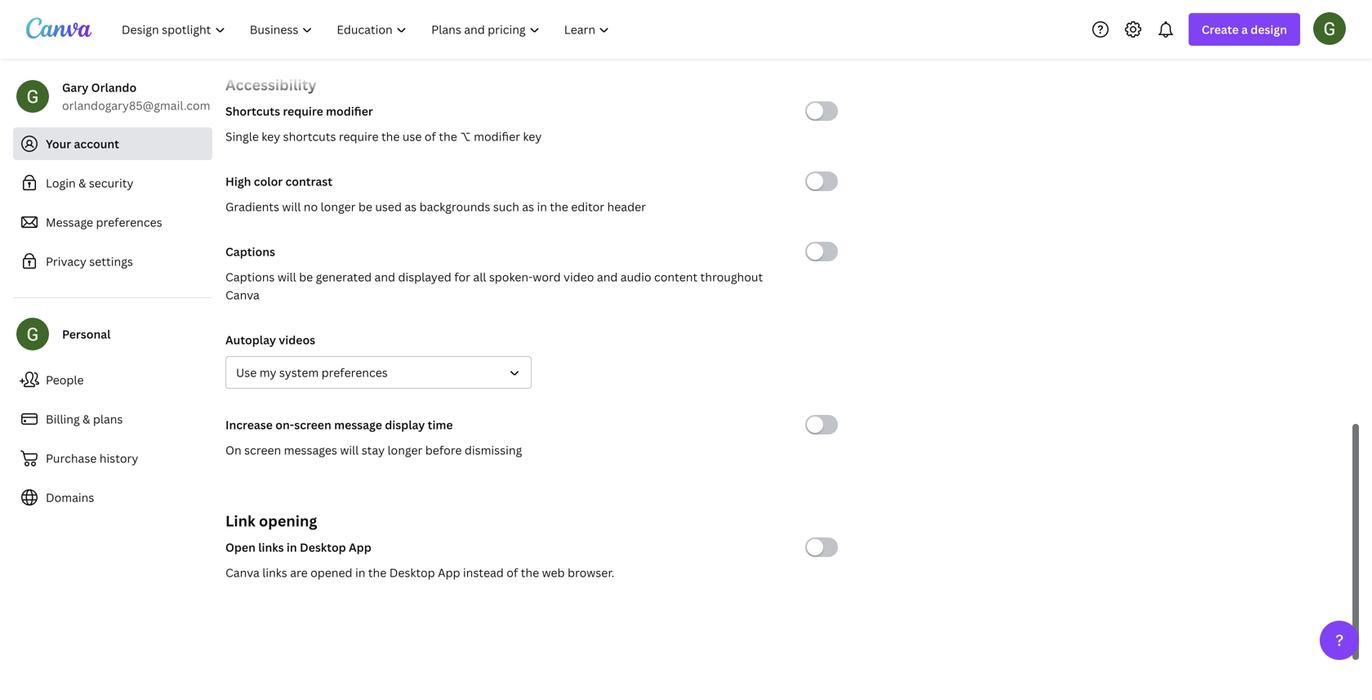Task type: locate. For each thing, give the bounding box(es) containing it.
purchase history
[[46, 451, 138, 466]]

and right video in the top of the page
[[597, 269, 618, 285]]

0 vertical spatial of
[[425, 129, 436, 144]]

shortcuts require modifier
[[226, 103, 373, 119]]

2 vertical spatial in
[[355, 565, 366, 581]]

1 vertical spatial &
[[83, 411, 90, 427]]

modifier up the single key shortcuts require the use of the ⌥ modifier key on the left of page
[[326, 103, 373, 119]]

modifier right "⌥"
[[474, 129, 521, 144]]

autoplay
[[226, 332, 276, 348]]

captions for captions
[[226, 244, 275, 259]]

billing & plans
[[46, 411, 123, 427]]

1 horizontal spatial longer
[[388, 443, 423, 458]]

used
[[375, 199, 402, 215]]

longer
[[321, 199, 356, 215], [388, 443, 423, 458]]

1 vertical spatial app
[[438, 565, 460, 581]]

1 captions from the top
[[226, 244, 275, 259]]

generated
[[316, 269, 372, 285]]

the
[[382, 129, 400, 144], [439, 129, 457, 144], [550, 199, 569, 215], [368, 565, 387, 581], [521, 565, 539, 581]]

of right instead
[[507, 565, 518, 581]]

1 horizontal spatial require
[[339, 129, 379, 144]]

single key shortcuts require the use of the ⌥ modifier key
[[226, 129, 542, 144]]

in right such
[[537, 199, 547, 215]]

& right the login
[[79, 175, 86, 191]]

1 vertical spatial desktop
[[390, 565, 435, 581]]

1 vertical spatial screen
[[244, 443, 281, 458]]

use
[[403, 129, 422, 144]]

displayed
[[398, 269, 452, 285]]

1 vertical spatial longer
[[388, 443, 423, 458]]

message preferences link
[[13, 206, 212, 239]]

key right "⌥"
[[523, 129, 542, 144]]

1 horizontal spatial screen
[[294, 417, 332, 433]]

of
[[425, 129, 436, 144], [507, 565, 518, 581]]

as right such
[[522, 199, 534, 215]]

in up are
[[287, 540, 297, 555]]

in right opened
[[355, 565, 366, 581]]

0 horizontal spatial require
[[283, 103, 323, 119]]

my
[[260, 365, 277, 380]]

app left instead
[[438, 565, 460, 581]]

in
[[537, 199, 547, 215], [287, 540, 297, 555], [355, 565, 366, 581]]

screen up messages
[[294, 417, 332, 433]]

0 vertical spatial desktop
[[300, 540, 346, 555]]

0 horizontal spatial as
[[405, 199, 417, 215]]

1 vertical spatial require
[[339, 129, 379, 144]]

gary orlando orlandogary85@gmail.com
[[62, 80, 210, 113]]

0 vertical spatial app
[[349, 540, 372, 555]]

2 as from the left
[[522, 199, 534, 215]]

0 vertical spatial captions
[[226, 244, 275, 259]]

2 captions from the top
[[226, 269, 275, 285]]

the left web
[[521, 565, 539, 581]]

links down link opening
[[258, 540, 284, 555]]

1 horizontal spatial key
[[523, 129, 542, 144]]

captions inside captions will be generated and displayed for all spoken-word video and audio content throughout canva
[[226, 269, 275, 285]]

0 horizontal spatial and
[[375, 269, 396, 285]]

desktop left instead
[[390, 565, 435, 581]]

spoken-
[[489, 269, 533, 285]]

1 canva from the top
[[226, 287, 260, 303]]

captions up autoplay
[[226, 269, 275, 285]]

0 vertical spatial longer
[[321, 199, 356, 215]]

gary
[[62, 80, 89, 95]]

0 vertical spatial will
[[282, 199, 301, 215]]

1 vertical spatial will
[[278, 269, 296, 285]]

0 horizontal spatial preferences
[[96, 215, 162, 230]]

key right single
[[262, 129, 280, 144]]

require right the shortcuts
[[339, 129, 379, 144]]

desktop
[[300, 540, 346, 555], [390, 565, 435, 581]]

1 and from the left
[[375, 269, 396, 285]]

1 key from the left
[[262, 129, 280, 144]]

2 canva from the top
[[226, 565, 260, 581]]

0 vertical spatial be
[[359, 199, 373, 215]]

2 key from the left
[[523, 129, 542, 144]]

0 horizontal spatial desktop
[[300, 540, 346, 555]]

0 horizontal spatial longer
[[321, 199, 356, 215]]

time
[[428, 417, 453, 433]]

preferences inside button
[[322, 365, 388, 380]]

1 vertical spatial canva
[[226, 565, 260, 581]]

history
[[100, 451, 138, 466]]

will left 'generated'
[[278, 269, 296, 285]]

1 vertical spatial links
[[263, 565, 287, 581]]

0 vertical spatial in
[[537, 199, 547, 215]]

captions down gradients
[[226, 244, 275, 259]]

create a design button
[[1189, 13, 1301, 46]]

links for are
[[263, 565, 287, 581]]

0 vertical spatial require
[[283, 103, 323, 119]]

for
[[455, 269, 471, 285]]

design
[[1251, 22, 1288, 37]]

and left displayed on the left of the page
[[375, 269, 396, 285]]

canva down "open"
[[226, 565, 260, 581]]

billing
[[46, 411, 80, 427]]

shortcuts
[[283, 129, 336, 144]]

1 horizontal spatial as
[[522, 199, 534, 215]]

will left no
[[282, 199, 301, 215]]

open
[[226, 540, 256, 555]]

1 horizontal spatial of
[[507, 565, 518, 581]]

audio
[[621, 269, 652, 285]]

will left stay on the left bottom of page
[[340, 443, 359, 458]]

canva
[[226, 287, 260, 303], [226, 565, 260, 581]]

1 horizontal spatial and
[[597, 269, 618, 285]]

&
[[79, 175, 86, 191], [83, 411, 90, 427]]

longer right no
[[321, 199, 356, 215]]

of right use
[[425, 129, 436, 144]]

the left "⌥"
[[439, 129, 457, 144]]

0 vertical spatial &
[[79, 175, 86, 191]]

require up the shortcuts
[[283, 103, 323, 119]]

domains link
[[13, 481, 212, 514]]

will
[[282, 199, 301, 215], [278, 269, 296, 285], [340, 443, 359, 458]]

will inside captions will be generated and displayed for all spoken-word video and audio content throughout canva
[[278, 269, 296, 285]]

your account link
[[13, 127, 212, 160]]

0 vertical spatial links
[[258, 540, 284, 555]]

app up opened
[[349, 540, 372, 555]]

and
[[375, 269, 396, 285], [597, 269, 618, 285]]

modifier
[[326, 103, 373, 119], [474, 129, 521, 144]]

security
[[89, 175, 134, 191]]

links
[[258, 540, 284, 555], [263, 565, 287, 581]]

account
[[74, 136, 119, 152]]

as right used
[[405, 199, 417, 215]]

be left 'generated'
[[299, 269, 313, 285]]

billing & plans link
[[13, 403, 212, 436]]

videos
[[279, 332, 316, 348]]

1 horizontal spatial preferences
[[322, 365, 388, 380]]

privacy settings
[[46, 254, 133, 269]]

gradients will no longer be used as backgrounds such as in the editor header
[[226, 199, 646, 215]]

0 horizontal spatial of
[[425, 129, 436, 144]]

0 horizontal spatial key
[[262, 129, 280, 144]]

a
[[1242, 22, 1249, 37]]

require
[[283, 103, 323, 119], [339, 129, 379, 144]]

use
[[236, 365, 257, 380]]

1 vertical spatial preferences
[[322, 365, 388, 380]]

& for billing
[[83, 411, 90, 427]]

open links in desktop app
[[226, 540, 372, 555]]

privacy settings link
[[13, 245, 212, 278]]

the left use
[[382, 129, 400, 144]]

be
[[359, 199, 373, 215], [299, 269, 313, 285]]

canva up autoplay
[[226, 287, 260, 303]]

preferences up "privacy settings" link
[[96, 215, 162, 230]]

links left are
[[263, 565, 287, 581]]

instead
[[463, 565, 504, 581]]

captions
[[226, 244, 275, 259], [226, 269, 275, 285]]

1 vertical spatial be
[[299, 269, 313, 285]]

0 vertical spatial canva
[[226, 287, 260, 303]]

purchase history link
[[13, 442, 212, 475]]

desktop up opened
[[300, 540, 346, 555]]

1 vertical spatial of
[[507, 565, 518, 581]]

personal
[[62, 326, 111, 342]]

longer down display
[[388, 443, 423, 458]]

1 horizontal spatial in
[[355, 565, 366, 581]]

app
[[349, 540, 372, 555], [438, 565, 460, 581]]

as
[[405, 199, 417, 215], [522, 199, 534, 215]]

key
[[262, 129, 280, 144], [523, 129, 542, 144]]

be left used
[[359, 199, 373, 215]]

be inside captions will be generated and displayed for all spoken-word video and audio content throughout canva
[[299, 269, 313, 285]]

preferences
[[96, 215, 162, 230], [322, 365, 388, 380]]

& left plans
[[83, 411, 90, 427]]

1 vertical spatial in
[[287, 540, 297, 555]]

1 horizontal spatial modifier
[[474, 129, 521, 144]]

privacy
[[46, 254, 87, 269]]

accessibility
[[226, 75, 317, 95]]

preferences up "message" at left bottom
[[322, 365, 388, 380]]

screen down increase
[[244, 443, 281, 458]]

0 horizontal spatial be
[[299, 269, 313, 285]]

0 horizontal spatial in
[[287, 540, 297, 555]]

message preferences
[[46, 215, 162, 230]]

1 vertical spatial captions
[[226, 269, 275, 285]]

0 horizontal spatial modifier
[[326, 103, 373, 119]]

1 horizontal spatial app
[[438, 565, 460, 581]]



Task type: describe. For each thing, give the bounding box(es) containing it.
stay
[[362, 443, 385, 458]]

browser.
[[568, 565, 615, 581]]

Use my system preferences button
[[226, 356, 532, 389]]

orlando
[[91, 80, 137, 95]]

login & security link
[[13, 167, 212, 199]]

high color contrast
[[226, 174, 333, 189]]

your account
[[46, 136, 119, 152]]

content
[[655, 269, 698, 285]]

video
[[564, 269, 595, 285]]

message
[[46, 215, 93, 230]]

links for in
[[258, 540, 284, 555]]

word
[[533, 269, 561, 285]]

⌥
[[460, 129, 471, 144]]

the left editor
[[550, 199, 569, 215]]

color
[[254, 174, 283, 189]]

top level navigation element
[[111, 13, 624, 46]]

gradients
[[226, 199, 279, 215]]

single
[[226, 129, 259, 144]]

login
[[46, 175, 76, 191]]

2 horizontal spatial in
[[537, 199, 547, 215]]

captions will be generated and displayed for all spoken-word video and audio content throughout canva
[[226, 269, 763, 303]]

captions for captions will be generated and displayed for all spoken-word video and audio content throughout canva
[[226, 269, 275, 285]]

shortcuts
[[226, 103, 280, 119]]

the right opened
[[368, 565, 387, 581]]

0 vertical spatial preferences
[[96, 215, 162, 230]]

editor
[[571, 199, 605, 215]]

purchase
[[46, 451, 97, 466]]

will for be
[[278, 269, 296, 285]]

0 vertical spatial modifier
[[326, 103, 373, 119]]

create a design
[[1202, 22, 1288, 37]]

header
[[608, 199, 646, 215]]

domains
[[46, 490, 94, 505]]

2 vertical spatial will
[[340, 443, 359, 458]]

& for login
[[79, 175, 86, 191]]

people
[[46, 372, 84, 388]]

before
[[426, 443, 462, 458]]

2 and from the left
[[597, 269, 618, 285]]

use my system preferences
[[236, 365, 388, 380]]

plans
[[93, 411, 123, 427]]

0 horizontal spatial app
[[349, 540, 372, 555]]

login & security
[[46, 175, 134, 191]]

gary orlando image
[[1314, 12, 1347, 45]]

on-
[[276, 417, 294, 433]]

on
[[226, 443, 242, 458]]

web
[[542, 565, 565, 581]]

link
[[226, 511, 256, 531]]

link opening
[[226, 511, 317, 531]]

message
[[334, 417, 382, 433]]

high
[[226, 174, 251, 189]]

will for no
[[282, 199, 301, 215]]

display
[[385, 417, 425, 433]]

all
[[474, 269, 487, 285]]

backgrounds
[[420, 199, 491, 215]]

1 as from the left
[[405, 199, 417, 215]]

opening
[[259, 511, 317, 531]]

0 vertical spatial screen
[[294, 417, 332, 433]]

such
[[493, 199, 520, 215]]

messages
[[284, 443, 337, 458]]

autoplay videos
[[226, 332, 316, 348]]

your
[[46, 136, 71, 152]]

contrast
[[286, 174, 333, 189]]

create
[[1202, 22, 1240, 37]]

1 horizontal spatial be
[[359, 199, 373, 215]]

0 horizontal spatial screen
[[244, 443, 281, 458]]

increase on-screen message display time
[[226, 417, 453, 433]]

canva links are opened in the desktop app instead of the web browser.
[[226, 565, 615, 581]]

increase
[[226, 417, 273, 433]]

settings
[[89, 254, 133, 269]]

opened
[[311, 565, 353, 581]]

1 horizontal spatial desktop
[[390, 565, 435, 581]]

1 vertical spatial modifier
[[474, 129, 521, 144]]

canva inside captions will be generated and displayed for all spoken-word video and audio content throughout canva
[[226, 287, 260, 303]]

orlandogary85@gmail.com
[[62, 98, 210, 113]]

people link
[[13, 364, 212, 396]]

throughout
[[701, 269, 763, 285]]

are
[[290, 565, 308, 581]]

dismissing
[[465, 443, 522, 458]]

system
[[279, 365, 319, 380]]

no
[[304, 199, 318, 215]]

on screen messages will stay longer before dismissing
[[226, 443, 522, 458]]



Task type: vqa. For each thing, say whether or not it's contained in the screenshot.
the middle will
yes



